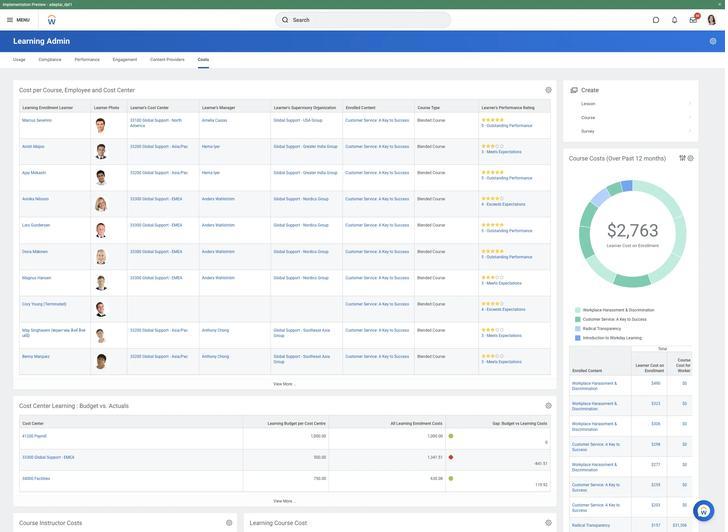 Task type: locate. For each thing, give the bounding box(es) containing it.
3 - meets expectations for anish majoo
[[482, 150, 522, 154]]

amelia
[[202, 118, 214, 123]]

5 blended course element from the top
[[418, 222, 446, 228]]

1 vertical spatial hema iyer
[[202, 171, 220, 175]]

0 vertical spatial chong
[[218, 328, 229, 333]]

(terminated)
[[44, 302, 66, 307]]

2 4 - exceeds expectations from the top
[[482, 307, 526, 312]]

33300 global support - emea inside cost center learning : budget vs. actuals element
[[22, 456, 74, 460]]

1 vertical spatial more
[[283, 500, 293, 504]]

per left centre
[[298, 422, 304, 426]]

1 vertical spatial enrolled content
[[573, 369, 603, 374]]

1 33200 global support - asia/pac link from the top
[[130, 143, 188, 149]]

1 blended course from the top
[[418, 118, 446, 123]]

row containing ajay mokashi
[[19, 165, 551, 191]]

customer service: a key to success link for ajay mokashi
[[346, 169, 410, 175]]

2 chevron right image from the top
[[687, 113, 695, 119]]

america
[[130, 124, 145, 128]]

3 outstanding from the top
[[487, 229, 509, 233]]

2 33200 from the top
[[130, 171, 141, 175]]

1 workplace from the top
[[573, 382, 591, 386]]

1 vertical spatial 4
[[482, 307, 484, 312]]

blended for annika nilsson
[[418, 197, 432, 202]]

center up 41200 payroll "link"
[[32, 422, 44, 426]]

1 horizontal spatial content
[[362, 106, 376, 110]]

view
[[274, 382, 282, 387], [274, 500, 282, 504]]

learner inside $2,763 learner cost on enrollment
[[607, 243, 622, 248]]

wahlström for gundersen
[[216, 223, 235, 228]]

magnus
[[22, 276, 37, 280]]

2 4 from the top
[[482, 307, 484, 312]]

1 vertical spatial asia
[[322, 355, 330, 359]]

0 vertical spatial view more ... link
[[13, 379, 557, 390]]

menu
[[17, 17, 30, 22]]

0
[[546, 441, 548, 445]]

demo_f247.png image
[[94, 197, 109, 212]]

3 anders wahlström link from the top
[[202, 248, 235, 254]]

outstanding for oona mäkinen
[[487, 255, 509, 260]]

anders wahlström
[[202, 197, 235, 202], [202, 223, 235, 228], [202, 250, 235, 254], [202, 276, 235, 280]]

... inside 'cost per course, employee and cost center' element
[[294, 382, 297, 387]]

learning enrollment learner
[[23, 106, 73, 110]]

demo_m274.png image
[[94, 223, 109, 238]]

workplace harassment & discrimination for $277
[[573, 463, 618, 473]]

hema
[[202, 145, 213, 149], [202, 171, 213, 175]]

3 workplace harassment & discrimination from the top
[[573, 422, 618, 432]]

2 horizontal spatial budget
[[502, 422, 515, 426]]

$0 button right $323 button
[[683, 402, 689, 407]]

4 blended course element from the top
[[418, 196, 446, 202]]

1 asia/pac from the top
[[172, 145, 188, 149]]

enrolled inside 'cost per course, employee and cost center' element
[[346, 106, 361, 110]]

1 vertical spatial chevron right image
[[687, 113, 695, 119]]

blended course element for oona mäkinen
[[418, 248, 446, 254]]

$0 for $203
[[683, 503, 688, 508]]

... for cost per course, employee and cost center
[[294, 382, 297, 387]]

list containing lesson
[[564, 97, 699, 138]]

1,000.00 down centre
[[311, 434, 326, 439]]

1 ... from the top
[[294, 382, 297, 387]]

key for annika nilsson
[[383, 197, 389, 202]]

0 vertical spatial global support - greater india group
[[274, 145, 338, 149]]

1 nordics from the top
[[303, 197, 317, 202]]

0 vertical spatial exceeds
[[487, 202, 502, 207]]

(พฤษภาคม
[[51, 328, 70, 333]]

key for lars gundersen
[[383, 223, 389, 228]]

workplace harassment & discrimination link
[[573, 380, 618, 392], [573, 401, 618, 412], [573, 421, 618, 432], [573, 461, 618, 473]]

customer service: a key to success link for annika nilsson
[[346, 196, 410, 202]]

1 & from the top
[[615, 382, 618, 386]]

0 vertical spatial southeast
[[303, 328, 321, 333]]

on down $2,763 button
[[633, 243, 638, 248]]

costs down configure cost center learning : budget vs. actuals icon
[[538, 422, 548, 426]]

$0 button up $31,306 button
[[683, 503, 689, 508]]

1 vertical spatial hema
[[202, 171, 213, 175]]

4 global support - nordics group link from the top
[[274, 274, 329, 280]]

learner photo button
[[91, 100, 127, 112]]

tab list containing usage
[[7, 52, 719, 68]]

33300 global support - emea link for mäkinen
[[130, 248, 182, 254]]

per left course,
[[33, 87, 42, 94]]

row containing radical transparency
[[570, 518, 695, 533]]

key
[[383, 118, 389, 123], [383, 145, 389, 149], [383, 171, 389, 175], [383, 197, 389, 202], [383, 223, 389, 228], [383, 250, 389, 254], [383, 276, 389, 280], [383, 302, 389, 307], [383, 328, 389, 333], [383, 355, 389, 359], [610, 442, 616, 447], [610, 483, 616, 488], [610, 503, 616, 508]]

2 3 - meets expectations from the top
[[482, 281, 522, 286]]

emea for hansen
[[172, 276, 182, 280]]

1 vertical spatial content
[[362, 106, 376, 110]]

cost per course, employee and cost center
[[19, 87, 135, 94]]

&
[[615, 382, 618, 386], [615, 402, 618, 407], [615, 422, 618, 427], [615, 463, 618, 467]]

blended for lars gundersen
[[418, 223, 432, 228]]

1 hema iyer link from the top
[[202, 143, 220, 149]]

blended course element
[[418, 117, 446, 123], [418, 143, 446, 149], [418, 169, 446, 175], [418, 196, 446, 202], [418, 222, 446, 228], [418, 248, 446, 254], [418, 274, 446, 280], [418, 301, 446, 307], [418, 327, 446, 333], [418, 353, 446, 359]]

exceeds
[[487, 202, 502, 207], [487, 307, 502, 312]]

1 3 from the top
[[482, 150, 484, 154]]

3 anders from the top
[[202, 250, 215, 254]]

0 vertical spatial hema
[[202, 145, 213, 149]]

0 horizontal spatial on
[[633, 243, 638, 248]]

blended
[[418, 118, 432, 123], [418, 145, 432, 149], [418, 171, 432, 175], [418, 197, 432, 202], [418, 223, 432, 228], [418, 250, 432, 254], [418, 276, 432, 280], [418, 302, 432, 307], [418, 328, 432, 333], [418, 355, 432, 359]]

1 33200 from the top
[[130, 145, 141, 149]]

2 asia from the top
[[322, 355, 330, 359]]

global inside cost center learning : budget vs. actuals element
[[34, 456, 46, 460]]

row containing cost center
[[19, 415, 551, 429]]

0 vertical spatial 4 - exceeds expectations
[[482, 202, 526, 207]]

workplace for $323
[[573, 402, 591, 407]]

2 view more ... link from the top
[[13, 496, 557, 507]]

to for oona mäkinen
[[390, 250, 394, 254]]

2 workplace from the top
[[573, 402, 591, 407]]

$298 button
[[652, 442, 662, 447]]

mäkinen
[[33, 250, 48, 254]]

hema for mokashi
[[202, 171, 213, 175]]

0 vertical spatial 4 - exceeds expectations link
[[482, 201, 526, 207]]

33300 inside cost center learning : budget vs. actuals element
[[22, 456, 33, 460]]

hansen
[[38, 276, 51, 280]]

841.51
[[536, 462, 548, 467]]

costs inside popup button
[[433, 422, 443, 426]]

tab list inside $2,763 main content
[[7, 52, 719, 68]]

- inside menu banner
[[47, 2, 48, 7]]

1 global support - southeast asia group link from the top
[[274, 327, 330, 338]]

course costs (over past 12 months) element
[[564, 149, 699, 533]]

view more ... for center
[[274, 382, 297, 387]]

row containing lars gundersen
[[19, 218, 551, 244]]

group
[[312, 118, 323, 123], [327, 145, 338, 149], [327, 171, 338, 175], [318, 197, 329, 202], [318, 223, 329, 228], [318, 250, 329, 254], [318, 276, 329, 280], [274, 334, 285, 338], [274, 360, 285, 365]]

performance for ajay mokashi
[[510, 176, 533, 181]]

3 workplace harassment & discrimination link from the top
[[573, 421, 618, 432]]

preview
[[32, 2, 46, 7]]

1 vertical spatial greater
[[303, 171, 317, 175]]

a for lars gundersen
[[379, 223, 382, 228]]

2 iyer from the top
[[214, 171, 220, 175]]

wahlström for mäkinen
[[216, 250, 235, 254]]

actuals
[[109, 403, 129, 410]]

1 horizontal spatial enrolled content button
[[570, 347, 632, 376]]

5 - outstanding performance link
[[482, 122, 533, 128], [482, 175, 533, 181], [482, 227, 533, 233], [482, 254, 533, 260]]

$0 button for $259
[[683, 483, 689, 488]]

casias
[[215, 118, 227, 123]]

1 vertical spatial global support - greater india group
[[274, 171, 338, 175]]

0 vertical spatial per
[[33, 87, 42, 94]]

1 vertical spatial hema iyer link
[[202, 169, 220, 175]]

anthony chong for may singhaseni (พฤษภาคม สิงห์ สิงห เสนี)
[[202, 328, 229, 333]]

0 horizontal spatial enrolled content button
[[343, 100, 415, 112]]

view inside cost center learning : budget vs. actuals element
[[274, 500, 282, 504]]

4 wahlström from the top
[[216, 276, 235, 280]]

content inside 'cost per course, employee and cost center' element
[[362, 106, 376, 110]]

learner cost on enrollment button
[[632, 352, 668, 376]]

anders
[[202, 197, 215, 202], [202, 223, 215, 228], [202, 250, 215, 254], [202, 276, 215, 280]]

costs right providers
[[198, 57, 209, 62]]

10 blended course element from the top
[[418, 353, 446, 359]]

2 vertical spatial content
[[589, 369, 603, 374]]

0 horizontal spatial budget
[[80, 403, 98, 410]]

1 vertical spatial anthony
[[202, 355, 217, 359]]

1 vertical spatial exceeds
[[487, 307, 502, 312]]

0 horizontal spatial enrolled content
[[346, 106, 376, 110]]

1 vertical spatial enrolled
[[573, 369, 588, 374]]

$490
[[652, 382, 661, 386]]

4 workplace harassment & discrimination link from the top
[[573, 461, 618, 473]]

anish majoo
[[22, 145, 44, 149]]

2 asia/pac from the top
[[172, 171, 188, 175]]

7 blended course element from the top
[[418, 274, 446, 280]]

workplace harassment & discrimination for $306
[[573, 422, 618, 432]]

& for $277
[[615, 463, 618, 467]]

3
[[482, 150, 484, 154], [482, 281, 484, 286], [482, 334, 484, 338], [482, 360, 484, 365]]

33300
[[130, 197, 141, 202], [130, 223, 141, 228], [130, 250, 141, 254], [130, 276, 141, 280], [22, 456, 33, 460]]

4 $0 from the top
[[683, 442, 688, 447]]

$0 button down worker
[[683, 381, 689, 387]]

2 horizontal spatial content
[[589, 369, 603, 374]]

blended course element for ajay mokashi
[[418, 169, 446, 175]]

months)
[[644, 155, 667, 162]]

wahlström for nilsson
[[216, 197, 235, 202]]

cost inside course cost for worker
[[677, 364, 685, 368]]

hema iyer for ajay mokashi
[[202, 171, 220, 175]]

1 33200 global support - asia/pac from the top
[[130, 145, 188, 149]]

0 vertical spatial view more ...
[[274, 382, 297, 387]]

workplace harassment & discrimination link for $323
[[573, 401, 618, 412]]

$0 right $259 "button"
[[683, 483, 688, 488]]

1 vertical spatial chong
[[218, 355, 229, 359]]

2 global support - greater india group from the top
[[274, 171, 338, 175]]

more inside 'cost per course, employee and cost center' element
[[283, 382, 293, 387]]

6 blended from the top
[[418, 250, 432, 254]]

1 iyer from the top
[[214, 145, 220, 149]]

750.00
[[314, 477, 326, 482]]

4 33200 global support - asia/pac from the top
[[130, 355, 188, 359]]

learner cost on enrollment column header
[[632, 347, 668, 376]]

view more ... inside cost center learning : budget vs. actuals element
[[274, 500, 297, 504]]

0 vertical spatial enrolled content
[[346, 106, 376, 110]]

service:
[[364, 118, 378, 123], [364, 145, 378, 149], [364, 171, 378, 175], [364, 197, 378, 202], [364, 223, 378, 228], [364, 250, 378, 254], [364, 276, 378, 280], [364, 302, 378, 307], [364, 328, 378, 333], [364, 355, 378, 359], [591, 442, 605, 447], [591, 483, 605, 488], [591, 503, 605, 508]]

enrollment inside the learner cost on enrollment
[[645, 369, 665, 374]]

customer service: a key to success link for anish majoo
[[346, 143, 410, 149]]

3 for benny marquez
[[482, 360, 484, 365]]

1 vertical spatial anthony chong
[[202, 355, 229, 359]]

0 horizontal spatial 1,000.00
[[311, 434, 326, 439]]

3 $0 button from the top
[[683, 422, 689, 427]]

7 $0 from the top
[[683, 503, 688, 508]]

learner's performance rating button
[[479, 100, 551, 112]]

0 horizontal spatial enrolled
[[346, 106, 361, 110]]

0 vertical spatial on
[[633, 243, 638, 248]]

a for magnus hansen
[[379, 276, 382, 280]]

chevron right image inside course link
[[687, 113, 695, 119]]

$0 right the $298 button
[[683, 442, 688, 447]]

4 anders wahlström from the top
[[202, 276, 235, 280]]

33300 global support - emea link for nilsson
[[130, 196, 182, 202]]

customer service: a key to success for marcus severino
[[346, 118, 410, 123]]

0 vertical spatial more
[[283, 382, 293, 387]]

$0 button right $306 button
[[683, 422, 689, 427]]

1 vertical spatial view more ... link
[[13, 496, 557, 507]]

tab list
[[7, 52, 719, 68]]

1 horizontal spatial enrolled
[[573, 369, 588, 374]]

5 blended course from the top
[[418, 223, 446, 228]]

$0 right $277 button
[[683, 463, 688, 467]]

2 33200 global support - asia/pac from the top
[[130, 171, 188, 175]]

3 5 - outstanding performance from the top
[[482, 229, 533, 233]]

1 vertical spatial global support - greater india group link
[[274, 169, 338, 175]]

0 vertical spatial enrolled
[[346, 106, 361, 110]]

2 wahlström from the top
[[216, 223, 235, 228]]

configure learning course cost image
[[546, 520, 553, 527]]

3 blended from the top
[[418, 171, 432, 175]]

3 blended course from the top
[[418, 171, 446, 175]]

1 global support - nordics group link from the top
[[274, 196, 329, 202]]

1 vertical spatial view
[[274, 500, 282, 504]]

lars
[[22, 223, 30, 228]]

0 vertical spatial anthony chong link
[[202, 327, 229, 333]]

asia for may singhaseni (พฤษภาคม สิงห์ สิงห เสนี)
[[322, 328, 330, 333]]

33200 for mokashi
[[130, 171, 141, 175]]

budget left vs
[[502, 422, 515, 426]]

1 vertical spatial enrollment
[[639, 243, 660, 248]]

1 horizontal spatial per
[[298, 422, 304, 426]]

enrollment
[[39, 106, 58, 110], [639, 243, 660, 248], [645, 369, 665, 374]]

0 vertical spatial anthony
[[202, 328, 217, 333]]

content inside column header
[[589, 369, 603, 374]]

demo_m278.png image
[[94, 118, 109, 133]]

cell
[[128, 296, 199, 323], [199, 296, 271, 323]]

1 meets from the top
[[487, 150, 498, 154]]

total button
[[632, 347, 694, 352]]

4 3 from the top
[[482, 360, 484, 365]]

3 for anish majoo
[[482, 150, 484, 154]]

blended for anish majoo
[[418, 145, 432, 149]]

1 horizontal spatial on
[[660, 364, 665, 368]]

blended course for marcus severino
[[418, 118, 446, 123]]

4 blended course from the top
[[418, 197, 446, 202]]

learner's
[[131, 106, 147, 110], [202, 106, 219, 110], [274, 106, 291, 110], [482, 106, 498, 110]]

course inside list
[[582, 115, 596, 120]]

blended course for ajay mokashi
[[418, 171, 446, 175]]

1 vertical spatial global support - southeast asia group
[[274, 355, 330, 365]]

1 $0 button from the top
[[683, 381, 689, 387]]

4 discrimination from the top
[[573, 468, 598, 473]]

survey
[[582, 129, 595, 134]]

$0 for $306
[[683, 422, 688, 427]]

profile logan mcneil image
[[707, 15, 718, 27]]

0 horizontal spatial content
[[150, 57, 166, 62]]

survey link
[[564, 124, 699, 138]]

2 southeast from the top
[[303, 355, 321, 359]]

4 33200 from the top
[[130, 355, 141, 359]]

more inside cost center learning : budget vs. actuals element
[[283, 500, 293, 504]]

anders for gundersen
[[202, 223, 215, 228]]

learner inside the learner cost on enrollment
[[636, 364, 650, 368]]

1 5 - outstanding performance link from the top
[[482, 122, 533, 128]]

4 anders from the top
[[202, 276, 215, 280]]

& for $490
[[615, 382, 618, 386]]

learner's manager button
[[199, 100, 271, 112]]

4 meets from the top
[[487, 360, 498, 365]]

usa
[[303, 118, 311, 123]]

learner's for learner's performance rating
[[482, 106, 498, 110]]

cost inside $2,763 learner cost on enrollment
[[623, 243, 632, 248]]

1 anders wahlström link from the top
[[202, 196, 235, 202]]

1,000.00 down enrolment
[[428, 434, 443, 439]]

3 3 - meets expectations from the top
[[482, 334, 522, 338]]

$0 right $306 button
[[683, 422, 688, 427]]

1 vertical spatial 4 - exceeds expectations link
[[482, 306, 526, 312]]

4 asia/pac from the top
[[172, 355, 188, 359]]

1 horizontal spatial budget
[[285, 422, 297, 426]]

0 vertical spatial hema iyer
[[202, 145, 220, 149]]

0 vertical spatial greater
[[303, 145, 317, 149]]

1 blended course element from the top
[[418, 117, 446, 123]]

customer service: a key to success link for marcus severino
[[346, 117, 410, 123]]

:
[[77, 403, 78, 410]]

6 blended course element from the top
[[418, 248, 446, 254]]

marcus severino link
[[22, 117, 52, 123]]

4 nordics from the top
[[303, 276, 317, 280]]

content for enrolled content popup button in the column header
[[589, 369, 603, 374]]

on down total
[[660, 364, 665, 368]]

row containing oona mäkinen
[[19, 244, 551, 270]]

$203
[[652, 503, 661, 508]]

$0 down worker
[[683, 382, 688, 386]]

4 $0 button from the top
[[683, 442, 689, 447]]

costs right enrolment
[[433, 422, 443, 426]]

budget inside "popup button"
[[285, 422, 297, 426]]

5 $0 button from the top
[[683, 462, 689, 468]]

$0 button
[[683, 381, 689, 387], [683, 402, 689, 407], [683, 422, 689, 427], [683, 442, 689, 447], [683, 462, 689, 468], [683, 483, 689, 488], [683, 503, 689, 508]]

service: for ajay mokashi
[[364, 171, 378, 175]]

0 vertical spatial ...
[[294, 382, 297, 387]]

33300 global support - emea link for gundersen
[[130, 222, 182, 228]]

$0 up $31,306 button
[[683, 503, 688, 508]]

$0 button for $277
[[683, 462, 689, 468]]

hema iyer
[[202, 145, 220, 149], [202, 171, 220, 175]]

4 & from the top
[[615, 463, 618, 467]]

1 vertical spatial anthony chong link
[[202, 353, 229, 359]]

learning inside learning  budget per cost centre "popup button"
[[268, 422, 284, 426]]

amelia casias link
[[202, 117, 227, 123]]

india for 5 - outstanding performance
[[318, 171, 326, 175]]

1 view from the top
[[274, 382, 282, 387]]

3 anders wahlström from the top
[[202, 250, 235, 254]]

1 india from the top
[[318, 145, 326, 149]]

5 $0 from the top
[[683, 463, 688, 467]]

2 vertical spatial chevron right image
[[687, 126, 695, 133]]

2 vertical spatial enrollment
[[645, 369, 665, 374]]

2 global support - greater india group link from the top
[[274, 169, 338, 175]]

customer service: a key to success link for lars gundersen
[[346, 222, 410, 228]]

33200 global support - asia/pac link for majoo
[[130, 143, 188, 149]]

1 workplace harassment & discrimination link from the top
[[573, 380, 618, 392]]

1 vertical spatial iyer
[[214, 171, 220, 175]]

1 view more ... from the top
[[274, 382, 297, 387]]

3 - meets expectations for benny marquez
[[482, 360, 522, 365]]

8 blended from the top
[[418, 302, 432, 307]]

customer for ajay mokashi
[[346, 171, 363, 175]]

ajay mokashi link
[[22, 169, 46, 175]]

10 blended course from the top
[[418, 355, 446, 359]]

4 5 - outstanding performance from the top
[[482, 255, 533, 260]]

workplace harassment & discrimination
[[573, 382, 618, 392], [573, 402, 618, 412], [573, 422, 618, 432], [573, 463, 618, 473]]

nordics for magnus hansen
[[303, 276, 317, 280]]

0 vertical spatial hema iyer link
[[202, 143, 220, 149]]

0 vertical spatial global support - southeast asia group
[[274, 328, 330, 338]]

$0 right $323 button
[[683, 402, 688, 407]]

-841.51
[[535, 462, 548, 467]]

$2,763 button
[[608, 220, 660, 243]]

$2,763 main content
[[0, 31, 726, 533]]

3 asia/pac from the top
[[172, 328, 188, 333]]

1 4 from the top
[[482, 202, 484, 207]]

learning course cost
[[250, 520, 307, 527]]

budget left centre
[[285, 422, 297, 426]]

global support - southeast asia group link for benny marquez
[[274, 353, 330, 365]]

learner's inside popup button
[[131, 106, 147, 110]]

center inside popup button
[[157, 106, 169, 110]]

$0 button for $323
[[683, 402, 689, 407]]

configure cost per course, employee and cost center image
[[546, 86, 553, 94]]

demo_m205.png image
[[94, 170, 109, 186]]

1 global support - southeast asia group from the top
[[274, 328, 330, 338]]

oona mäkinen link
[[22, 248, 48, 254]]

enrollment up the severino
[[39, 106, 58, 110]]

customer service: a key to success for lars gundersen
[[346, 223, 410, 228]]

list
[[564, 97, 699, 138]]

all learning enrolment costs
[[391, 422, 443, 426]]

india
[[318, 145, 326, 149], [318, 171, 326, 175]]

chevron right image
[[687, 99, 695, 106], [687, 113, 695, 119], [687, 126, 695, 133]]

1 horizontal spatial 1,000.00
[[428, 434, 443, 439]]

greater for 5 - outstanding performance
[[303, 171, 317, 175]]

1 vertical spatial view more ...
[[274, 500, 297, 504]]

5
[[482, 124, 484, 128], [482, 176, 484, 181], [482, 229, 484, 233], [482, 255, 484, 260]]

expectations for may singhaseni (พฤษภาคม สิงห์ สิงห เสนี)
[[499, 334, 522, 338]]

row
[[19, 99, 551, 113], [19, 113, 551, 139], [19, 139, 551, 165], [19, 165, 551, 191], [19, 191, 551, 218], [19, 218, 551, 244], [19, 244, 551, 270], [19, 270, 551, 296], [19, 296, 551, 323], [19, 323, 551, 349], [570, 346, 695, 376], [570, 347, 695, 376], [19, 349, 551, 375], [570, 376, 695, 396], [570, 396, 695, 417], [19, 415, 551, 429], [570, 417, 695, 437], [19, 429, 551, 450], [570, 437, 695, 457], [19, 450, 551, 471], [570, 457, 695, 477], [19, 471, 551, 493], [570, 477, 695, 498], [570, 498, 695, 518], [570, 518, 695, 533]]

view more ... inside 'cost per course, employee and cost center' element
[[274, 382, 297, 387]]

enrolled content button inside column header
[[570, 347, 632, 376]]

row containing cory young (terminated)
[[19, 296, 551, 323]]

0 vertical spatial enrolled content button
[[343, 100, 415, 112]]

2 anthony chong link from the top
[[202, 353, 229, 359]]

learner's for learner's supervisory organization
[[274, 106, 291, 110]]

$0 button right $259 "button"
[[683, 483, 689, 488]]

0 vertical spatial view
[[274, 382, 282, 387]]

customer for marcus severino
[[346, 118, 363, 123]]

3 nordics from the top
[[303, 250, 317, 254]]

1 vertical spatial ...
[[294, 500, 297, 504]]

$203 button
[[652, 503, 662, 508]]

cost center learning : budget vs. actuals element
[[13, 396, 557, 507]]

8 blended course element from the top
[[418, 301, 446, 307]]

view more ... link for cost per course, employee and cost center
[[13, 379, 557, 390]]

configure course costs (over past 12 months) image
[[688, 155, 695, 162]]

3 $0 from the top
[[683, 422, 688, 427]]

119.92
[[536, 483, 548, 488]]

harassment for $277
[[592, 463, 614, 467]]

0 vertical spatial india
[[318, 145, 326, 149]]

magnus hansen link
[[22, 274, 51, 280]]

2 discrimination from the top
[[573, 407, 598, 412]]

blended course for anish majoo
[[418, 145, 446, 149]]

cost inside popup button
[[148, 106, 156, 110]]

chevron right image inside "lesson" link
[[687, 99, 695, 106]]

0 vertical spatial enrollment
[[39, 106, 58, 110]]

chevron right image inside survey "link"
[[687, 126, 695, 133]]

0 vertical spatial iyer
[[214, 145, 220, 149]]

service: for marcus severino
[[364, 118, 378, 123]]

view inside 'cost per course, employee and cost center' element
[[274, 382, 282, 387]]

global support - nordics group for mäkinen
[[274, 250, 329, 254]]

0 vertical spatial global support - southeast asia group link
[[274, 327, 330, 338]]

$0 button right $277 button
[[683, 462, 689, 468]]

blended course for cory young (terminated)
[[418, 302, 446, 307]]

0 vertical spatial 4
[[482, 202, 484, 207]]

1 horizontal spatial enrolled content
[[573, 369, 603, 374]]

enrollment up $490
[[645, 369, 665, 374]]

$157 button
[[652, 523, 662, 529]]

3 blended course element from the top
[[418, 169, 446, 175]]

0 vertical spatial asia
[[322, 328, 330, 333]]

outstanding for ajay mokashi
[[487, 176, 509, 181]]

1 vertical spatial per
[[298, 422, 304, 426]]

2 meets from the top
[[487, 281, 498, 286]]

customer for lars gundersen
[[346, 223, 363, 228]]

2 blended course element from the top
[[418, 143, 446, 149]]

engagement
[[113, 57, 137, 62]]

0 vertical spatial content
[[150, 57, 166, 62]]

southeast for may singhaseni (พฤษภาคม สิงห์ สิงห เสนี)
[[303, 328, 321, 333]]

magnus hansen
[[22, 276, 51, 280]]

1 vertical spatial india
[[318, 171, 326, 175]]

row containing annika nilsson
[[19, 191, 551, 218]]

1 vertical spatial global support - southeast asia group link
[[274, 353, 330, 365]]

menu group image
[[570, 85, 579, 94]]

4 workplace from the top
[[573, 463, 591, 467]]

blended for cory young (terminated)
[[418, 302, 432, 307]]

33200 global support - asia/pac for ajay mokashi
[[130, 171, 188, 175]]

1,000.00
[[311, 434, 326, 439], [428, 434, 443, 439]]

customer service: a key to success link for benny marquez
[[346, 353, 410, 359]]

1 view more ... link from the top
[[13, 379, 557, 390]]

content providers
[[150, 57, 185, 62]]

2 & from the top
[[615, 402, 618, 407]]

anthony chong for benny marquez
[[202, 355, 229, 359]]

create
[[582, 87, 599, 94]]

$0 button right the $298 button
[[683, 442, 689, 447]]

workplace harassment & discrimination for $490
[[573, 382, 618, 392]]

12
[[636, 155, 643, 162]]

33300 for gundersen
[[130, 223, 141, 228]]

anthony
[[202, 328, 217, 333], [202, 355, 217, 359]]

1 vertical spatial 4 - exceeds expectations
[[482, 307, 526, 312]]

$490 button
[[652, 381, 662, 387]]

4 learner's from the left
[[482, 106, 498, 110]]

emea
[[172, 197, 182, 202], [172, 223, 182, 228], [172, 250, 182, 254], [172, 276, 182, 280], [64, 456, 74, 460]]

0 vertical spatial chevron right image
[[687, 99, 695, 106]]

1 learner's from the left
[[131, 106, 147, 110]]

5 - outstanding performance link for severino
[[482, 122, 533, 128]]

notifications large image
[[672, 17, 679, 23]]

enrollment down $2,763 button
[[639, 243, 660, 248]]

to for magnus hansen
[[390, 276, 394, 280]]

2 5 from the top
[[482, 176, 484, 181]]

630.08
[[431, 477, 443, 482]]

1 vertical spatial on
[[660, 364, 665, 368]]

annika nilsson
[[22, 197, 49, 202]]

blended course element for lars gundersen
[[418, 222, 446, 228]]

1 vertical spatial enrolled content button
[[570, 347, 632, 376]]

workplace
[[573, 382, 591, 386], [573, 402, 591, 407], [573, 422, 591, 427], [573, 463, 591, 467]]

center up 33100 global support - north america link
[[157, 106, 169, 110]]

budget inside 'popup button'
[[502, 422, 515, 426]]

... inside cost center learning : budget vs. actuals element
[[294, 500, 297, 504]]

service: for lars gundersen
[[364, 223, 378, 228]]

learner's for learner's cost center
[[131, 106, 147, 110]]

0 vertical spatial global support - greater india group link
[[274, 143, 338, 149]]

3 for magnus hansen
[[482, 281, 484, 286]]

1 vertical spatial southeast
[[303, 355, 321, 359]]

emea for nilsson
[[172, 197, 182, 202]]

close environment banner image
[[719, 2, 723, 6]]

2 anders wahlström from the top
[[202, 223, 235, 228]]

0 vertical spatial anthony chong
[[202, 328, 229, 333]]

hema iyer link for majoo
[[202, 143, 220, 149]]

chong for may singhaseni (พฤษภาคม สิงห์ สิงห เสนี)
[[218, 328, 229, 333]]

chevron right image for lesson
[[687, 99, 695, 106]]

cost per course, employee and cost center element
[[13, 80, 557, 390]]

per
[[33, 87, 42, 94], [298, 422, 304, 426]]

enrollment inside the learning enrollment learner popup button
[[39, 106, 58, 110]]

budget right : on the left bottom
[[80, 403, 98, 410]]

expectations
[[499, 150, 522, 154], [503, 202, 526, 207], [499, 281, 522, 286], [503, 307, 526, 312], [499, 334, 522, 338], [499, 360, 522, 365]]

customer for annika nilsson
[[346, 197, 363, 202]]

success for cory young (terminated)
[[395, 302, 410, 307]]



Task type: describe. For each thing, give the bounding box(es) containing it.
key for magnus hansen
[[383, 276, 389, 280]]

30
[[696, 14, 700, 18]]

customer service: a key to success for benny marquez
[[346, 355, 410, 359]]

learner's for learner's manager
[[202, 106, 219, 110]]

$323 button
[[652, 402, 662, 407]]

& for $306
[[615, 422, 618, 427]]

สิงห์
[[71, 328, 78, 333]]

costs right instructor
[[67, 520, 82, 527]]

customer service: a key to success for annika nilsson
[[346, 197, 410, 202]]

asia/pac for mokashi
[[172, 171, 188, 175]]

success for ajay mokashi
[[395, 171, 410, 175]]

lesson link
[[564, 97, 699, 111]]

(over
[[607, 155, 621, 162]]

anthony chong link for may singhaseni (พฤษภาคม สิงห์ สิงห เสนี)
[[202, 327, 229, 333]]

emea for mäkinen
[[172, 250, 182, 254]]

severino
[[37, 118, 52, 123]]

on inside the learner cost on enrollment
[[660, 364, 665, 368]]

9 blended from the top
[[418, 328, 432, 333]]

may singhaseni (พฤษภาคม สิงห์ สิงห เสนี) link
[[22, 327, 85, 338]]

center up photo
[[117, 87, 135, 94]]

3 - meets expectations for may singhaseni (พฤษภาคม สิงห์ สิงห เสนี)
[[482, 334, 522, 338]]

33200 global support - asia/pac link for marquez
[[130, 353, 188, 359]]

marcus severino
[[22, 118, 52, 123]]

global support - nordics group for hansen
[[274, 276, 329, 280]]

emea for gundersen
[[172, 223, 182, 228]]

configure this page image
[[710, 37, 718, 45]]

providers
[[167, 57, 185, 62]]

demo_f266.png image
[[94, 249, 109, 264]]

34000
[[22, 477, 33, 482]]

$0 for $259
[[683, 483, 688, 488]]

exceeds for second 4 - exceeds expectations link from the bottom of the 'cost per course, employee and cost center' element
[[487, 202, 502, 207]]

anders wahlström link for mäkinen
[[202, 248, 235, 254]]

customer for anish majoo
[[346, 145, 363, 149]]

adeptai_dpt1
[[49, 2, 72, 7]]

5 for lars gundersen
[[482, 229, 484, 233]]

2 cell from the left
[[199, 296, 271, 323]]

discrimination for $323
[[573, 407, 598, 412]]

per inside "popup button"
[[298, 422, 304, 426]]

5 for marcus severino
[[482, 124, 484, 128]]

blended course for annika nilsson
[[418, 197, 446, 202]]

workplace for $306
[[573, 422, 591, 427]]

menu banner
[[0, 0, 726, 31]]

demo_m109.jpg image
[[94, 354, 109, 370]]

demo_m148.png image
[[94, 144, 109, 159]]

key for benny marquez
[[383, 355, 389, 359]]

course cost for worker
[[677, 358, 691, 374]]

33200 for majoo
[[130, 145, 141, 149]]

learning enrollment learner button
[[20, 100, 91, 112]]

learner's manager
[[202, 106, 235, 110]]

global support - greater india group link for 3 - meets expectations
[[274, 143, 338, 149]]

cost center button
[[20, 416, 243, 428]]

row containing 34000 facilities
[[19, 471, 551, 493]]

benny
[[22, 355, 33, 359]]

center inside popup button
[[32, 422, 44, 426]]

budget for learning
[[285, 422, 297, 426]]

to for ajay mokashi
[[390, 171, 394, 175]]

transparency
[[587, 524, 611, 528]]

5 for ajay mokashi
[[482, 176, 484, 181]]

marquez
[[34, 355, 50, 359]]

1 cell from the left
[[128, 296, 199, 323]]

a for annika nilsson
[[379, 197, 382, 202]]

- inside 33100 global support - north america
[[170, 118, 171, 123]]

5 - outstanding performance link for gundersen
[[482, 227, 533, 233]]

33300 global support - emea link inside cost center learning : budget vs. actuals element
[[22, 454, 74, 460]]

demo_f300.jpg image
[[94, 328, 109, 343]]

3 33200 global support - asia/pac from the top
[[130, 328, 188, 333]]

global support - nordics group link for magnus hansen
[[274, 274, 329, 280]]

chevron right image for survey
[[687, 126, 695, 133]]

learner photo
[[94, 106, 119, 110]]

3 - meets expectations link for anish majoo
[[482, 149, 522, 154]]

learning inside popup button
[[23, 106, 38, 110]]

admin
[[47, 37, 70, 46]]

course cost for worker button
[[668, 352, 694, 376]]

5 - outstanding performance for marcus severino
[[482, 124, 533, 128]]

gap: budget vs learning costs
[[493, 422, 548, 426]]

$2,763 learner cost on enrollment
[[607, 221, 660, 248]]

course,
[[43, 87, 63, 94]]

$31,306
[[673, 524, 688, 528]]

course instructor costs
[[19, 520, 82, 527]]

enrolled content inside 'cost per course, employee and cost center' element
[[346, 106, 376, 110]]

0 horizontal spatial per
[[33, 87, 42, 94]]

justify image
[[6, 16, 14, 24]]

$157
[[652, 524, 661, 528]]

global support - southeast asia group for benny marquez
[[274, 355, 330, 365]]

oona mäkinen
[[22, 250, 48, 254]]

row containing anish majoo
[[19, 139, 551, 165]]

and
[[92, 87, 102, 94]]

course type button
[[415, 100, 479, 112]]

2 1,000.00 from the left
[[428, 434, 443, 439]]

5 - outstanding performance for ajay mokashi
[[482, 176, 533, 181]]

gap: budget vs learning costs button
[[446, 416, 551, 428]]

global support - usa group link
[[274, 117, 323, 123]]

row containing 33300 global support - emea
[[19, 450, 551, 471]]

$2,763
[[608, 221, 659, 241]]

list inside $2,763 main content
[[564, 97, 699, 138]]

costs left (over
[[590, 155, 606, 162]]

9 blended course element from the top
[[418, 327, 446, 333]]

$277 button
[[652, 462, 662, 468]]

support inside 33100 global support - north america
[[155, 118, 169, 123]]

learner's performance rating
[[482, 106, 535, 110]]

cory young (terminated) link
[[22, 301, 66, 307]]

1 4 - exceeds expectations link from the top
[[482, 201, 526, 207]]

configure cost center learning : budget vs. actuals image
[[546, 402, 553, 410]]

implementation
[[3, 2, 31, 7]]

row containing marcus severino
[[19, 113, 551, 139]]

discrimination for $306
[[573, 428, 598, 432]]

5 for oona mäkinen
[[482, 255, 484, 260]]

41200
[[22, 434, 33, 439]]

success for anish majoo
[[395, 145, 410, 149]]

gap:
[[493, 422, 501, 426]]

service: for benny marquez
[[364, 355, 378, 359]]

course inside course cost for worker
[[679, 358, 691, 363]]

demo_m099.png image
[[94, 275, 109, 291]]

harassment for $490
[[592, 382, 614, 386]]

34000 facilities link
[[22, 476, 50, 482]]

usage
[[13, 57, 25, 62]]

global support - nordics group for nilsson
[[274, 197, 329, 202]]

row containing total
[[570, 346, 695, 376]]

anish
[[22, 145, 32, 149]]

enrolment
[[413, 422, 432, 426]]

3 - meets expectations for magnus hansen
[[482, 281, 522, 286]]

expectations for benny marquez
[[499, 360, 522, 365]]

menu button
[[0, 9, 38, 31]]

cost inside "popup button"
[[305, 422, 313, 426]]

blended for marcus severino
[[418, 118, 432, 123]]

learning  budget per cost centre button
[[243, 416, 329, 428]]

global inside 33100 global support - north america
[[142, 118, 154, 123]]

oona
[[22, 250, 32, 254]]

mokashi
[[31, 171, 46, 175]]

$0 for $323
[[683, 402, 688, 407]]

5 - outstanding performance link for mäkinen
[[482, 254, 533, 260]]

centre
[[314, 422, 326, 426]]

row containing 41200 payroll
[[19, 429, 551, 450]]

annika
[[22, 197, 34, 202]]

global support - greater india group for 5
[[274, 171, 338, 175]]

nordics for annika nilsson
[[303, 197, 317, 202]]

3 for may singhaseni (พฤษภาคม สิงห์ สิงห เสนี)
[[482, 334, 484, 338]]

& for $323
[[615, 402, 618, 407]]

blended course element for benny marquez
[[418, 353, 446, 359]]

enrolled inside column header
[[573, 369, 588, 374]]

cost inside the learner cost on enrollment
[[651, 364, 659, 368]]

... for cost center learning : budget vs. actuals
[[294, 500, 297, 504]]

learner cost on enrollment
[[636, 364, 665, 374]]

500.00
[[314, 456, 326, 460]]

view more ... for actuals
[[274, 500, 297, 504]]

past
[[623, 155, 635, 162]]

1,341.51
[[428, 456, 443, 460]]

annika nilsson link
[[22, 196, 49, 202]]

performance inside popup button
[[499, 106, 523, 110]]

north
[[172, 118, 182, 123]]

สิงห
[[79, 328, 85, 333]]

costs inside 'popup button'
[[538, 422, 548, 426]]

organization
[[314, 106, 336, 110]]

30 button
[[687, 13, 702, 27]]

blended for ajay mokashi
[[418, 171, 432, 175]]

เสนี)
[[22, 334, 30, 338]]

benny marquez link
[[22, 353, 50, 359]]

inbox large image
[[691, 17, 697, 23]]

learning  budget per cost centre
[[268, 422, 326, 426]]

ajay mokashi
[[22, 171, 46, 175]]

supervisory
[[292, 106, 313, 110]]

majoo
[[33, 145, 44, 149]]

Search Workday  search field
[[293, 13, 437, 27]]

3 33200 global support - asia/pac link from the top
[[130, 327, 188, 333]]

customer for cory young (terminated)
[[346, 302, 363, 307]]

configure course instructor costs image
[[226, 520, 233, 527]]

content inside tab list
[[150, 57, 166, 62]]

outstanding for marcus severino
[[487, 124, 509, 128]]

33200 global support - asia/pac for anish majoo
[[130, 145, 188, 149]]

facilities
[[34, 477, 50, 482]]

view for center
[[274, 382, 282, 387]]

total
[[659, 347, 668, 352]]

3 - meets expectations link for magnus hansen
[[482, 280, 522, 286]]

vs.
[[100, 403, 107, 410]]

key for marcus severino
[[383, 118, 389, 123]]

configure and view chart data image
[[679, 154, 687, 162]]

may singhaseni (พฤษภาคม สิงห์ สิงห เสนี)
[[22, 328, 85, 338]]

learning inside the all learning enrolment costs popup button
[[397, 422, 412, 426]]

33300 for hansen
[[130, 276, 141, 280]]

global support - greater india group link for 5 - outstanding performance
[[274, 169, 338, 175]]

2 4 - exceeds expectations link from the top
[[482, 306, 526, 312]]

learning inside the gap: budget vs learning costs 'popup button'
[[521, 422, 537, 426]]

row containing benny marquez
[[19, 349, 551, 375]]

5 - outstanding performance for lars gundersen
[[482, 229, 533, 233]]

singhaseni
[[31, 328, 50, 333]]

1 1,000.00 from the left
[[311, 434, 326, 439]]

row containing course cost for worker
[[570, 347, 695, 376]]

row containing may singhaseni (พฤษภาคม สิงห์ สิงห เสนี)
[[19, 323, 551, 349]]

customer service: a key to success for cory young (terminated)
[[346, 302, 410, 307]]

$277
[[652, 463, 661, 467]]

3 33200 from the top
[[130, 328, 141, 333]]

support inside cost center learning : budget vs. actuals element
[[47, 456, 61, 460]]

enrolled content column header
[[570, 346, 632, 376]]

lars gundersen
[[22, 223, 50, 228]]

demo_m286.png image
[[94, 302, 109, 317]]

5 - outstanding performance link for mokashi
[[482, 175, 533, 181]]

row containing learning enrollment learner
[[19, 99, 551, 113]]

33300 for nilsson
[[130, 197, 141, 202]]

row containing magnus hansen
[[19, 270, 551, 296]]

on inside $2,763 learner cost on enrollment
[[633, 243, 638, 248]]

enrolled content inside column header
[[573, 369, 603, 374]]

worker
[[679, 369, 691, 374]]

blended course element for magnus hansen
[[418, 274, 446, 280]]

employee
[[65, 87, 91, 94]]

payroll
[[34, 434, 46, 439]]

blended for benny marquez
[[418, 355, 432, 359]]

global inside 'global support - usa group' link
[[274, 118, 285, 123]]

33300 for mäkinen
[[130, 250, 141, 254]]

rating
[[524, 106, 535, 110]]

search image
[[281, 16, 289, 24]]

all
[[391, 422, 396, 426]]

$0 for $298
[[683, 442, 688, 447]]

workplace harassment & discrimination for $323
[[573, 402, 618, 412]]

enrollment inside $2,763 learner cost on enrollment
[[639, 243, 660, 248]]

for
[[686, 364, 691, 368]]

$259
[[652, 483, 661, 488]]

blended course element for marcus severino
[[418, 117, 446, 123]]

course type
[[418, 106, 440, 110]]

meets for anish majoo
[[487, 150, 498, 154]]

nordics for oona mäkinen
[[303, 250, 317, 254]]

4 for 1st 4 - exceeds expectations link from the bottom of the 'cost per course, employee and cost center' element
[[482, 307, 484, 312]]

$259 button
[[652, 483, 662, 488]]

9 blended course from the top
[[418, 328, 446, 333]]

blended for oona mäkinen
[[418, 250, 432, 254]]

center up cost center
[[33, 403, 51, 410]]

emea inside cost center learning : budget vs. actuals element
[[64, 456, 74, 460]]

1 4 - exceeds expectations from the top
[[482, 202, 526, 207]]

$31,306 button
[[673, 523, 689, 529]]

exceeds for 1st 4 - exceeds expectations link from the bottom of the 'cost per course, employee and cost center' element
[[487, 307, 502, 312]]

learning admin
[[13, 37, 70, 46]]



Task type: vqa. For each thing, say whether or not it's contained in the screenshot.


